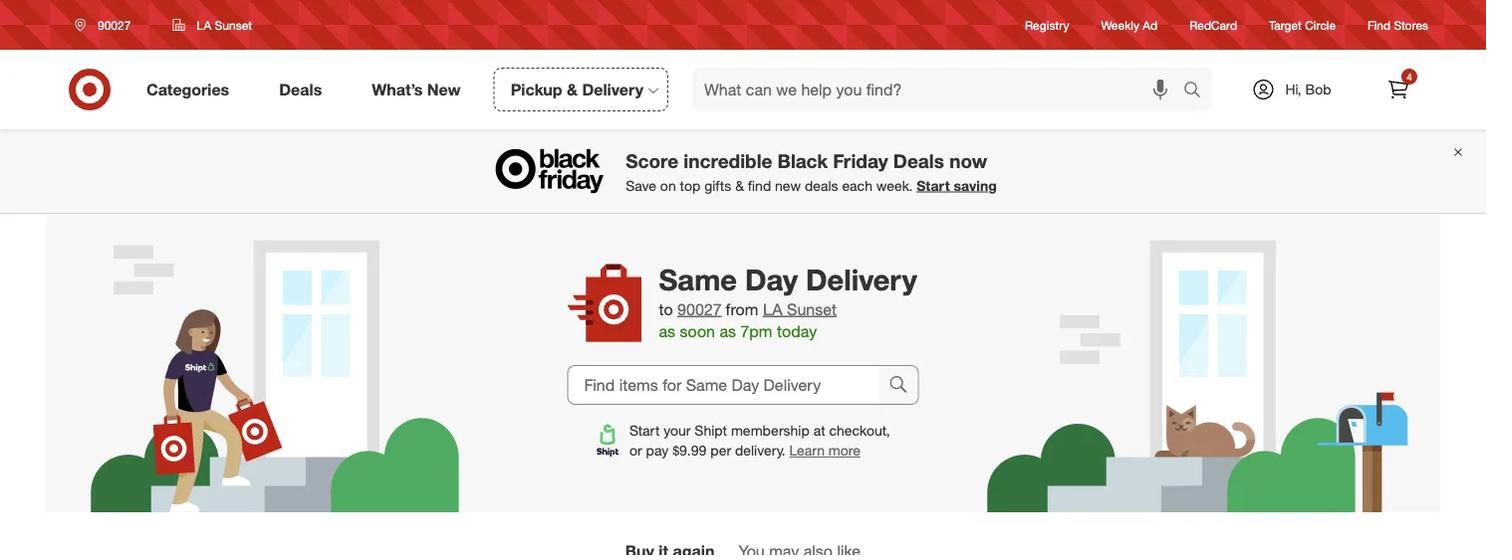 Task type: locate. For each thing, give the bounding box(es) containing it.
4 link
[[1377, 68, 1421, 112]]

0 vertical spatial delivery
[[582, 80, 644, 99]]

1 horizontal spatial la
[[763, 300, 783, 319]]

0 horizontal spatial deals
[[279, 80, 322, 99]]

learn
[[790, 442, 825, 460]]

la sunset button
[[160, 7, 265, 43]]

la sunset button
[[763, 298, 837, 321]]

1 vertical spatial delivery
[[806, 262, 917, 297]]

90027
[[98, 17, 131, 32], [678, 300, 722, 319]]

90027 button
[[62, 7, 152, 43]]

sunset up categories link
[[215, 17, 252, 32]]

0 vertical spatial 90027
[[98, 17, 131, 32]]

0 horizontal spatial start
[[630, 422, 660, 440]]

0 horizontal spatial la
[[197, 17, 211, 32]]

redcard link
[[1190, 16, 1238, 33]]

1 vertical spatial la
[[763, 300, 783, 319]]

pay
[[646, 442, 669, 460]]

from
[[726, 300, 759, 319]]

1 horizontal spatial deals
[[894, 149, 945, 172]]

0 horizontal spatial sunset
[[215, 17, 252, 32]]

start
[[917, 177, 950, 194], [630, 422, 660, 440]]

sunset up today
[[787, 300, 837, 319]]

as down to
[[659, 322, 676, 342]]

What can we help you find? suggestions appear below search field
[[693, 68, 1189, 112]]

learn more button
[[790, 441, 861, 461]]

delivery
[[582, 80, 644, 99], [806, 262, 917, 297]]

target circle
[[1269, 17, 1336, 32]]

deals
[[805, 177, 838, 194]]

find stores link
[[1368, 16, 1429, 33]]

ad
[[1143, 17, 1158, 32]]

90027 left la sunset dropdown button
[[98, 17, 131, 32]]

deals up "week."
[[894, 149, 945, 172]]

same day delivery to 90027 from la sunset as soon as 7pm today
[[659, 262, 917, 342]]

90027 button
[[678, 298, 722, 321]]

1 vertical spatial 90027
[[678, 300, 722, 319]]

delivery inside same day delivery to 90027 from la sunset as soon as 7pm today
[[806, 262, 917, 297]]

deals
[[279, 80, 322, 99], [894, 149, 945, 172]]

what's new link
[[355, 68, 486, 112]]

1 horizontal spatial start
[[917, 177, 950, 194]]

your
[[664, 422, 691, 440]]

start right "week."
[[917, 177, 950, 194]]

search button
[[1175, 68, 1223, 116]]

la up 7pm
[[763, 300, 783, 319]]

0 vertical spatial start
[[917, 177, 950, 194]]

deals inside deals "link"
[[279, 80, 322, 99]]

la
[[197, 17, 211, 32], [763, 300, 783, 319]]

la inside same day delivery to 90027 from la sunset as soon as 7pm today
[[763, 300, 783, 319]]

registry
[[1025, 17, 1070, 32]]

la sunset
[[197, 17, 252, 32]]

delivery up la sunset button
[[806, 262, 917, 297]]

today
[[777, 322, 817, 342]]

la up categories link
[[197, 17, 211, 32]]

target
[[1269, 17, 1302, 32]]

start up or
[[630, 422, 660, 440]]

1 horizontal spatial delivery
[[806, 262, 917, 297]]

at
[[814, 422, 826, 440]]

&
[[567, 80, 578, 99], [735, 177, 744, 194]]

per
[[711, 442, 731, 460]]

to
[[659, 300, 673, 319]]

0 horizontal spatial delivery
[[582, 80, 644, 99]]

bob
[[1306, 81, 1332, 98]]

$9.99
[[673, 442, 707, 460]]

or
[[630, 442, 642, 460]]

90027 up soon
[[678, 300, 722, 319]]

start your shipt membership at checkout, or pay $9.99 per delivery.
[[630, 422, 890, 460]]

& left "find"
[[735, 177, 744, 194]]

1 horizontal spatial sunset
[[787, 300, 837, 319]]

find stores
[[1368, 17, 1429, 32]]

stores
[[1394, 17, 1429, 32]]

start inside start your shipt membership at checkout, or pay $9.99 per delivery.
[[630, 422, 660, 440]]

categories link
[[130, 68, 254, 112]]

1 horizontal spatial as
[[720, 322, 736, 342]]

0 vertical spatial &
[[567, 80, 578, 99]]

sunset inside la sunset dropdown button
[[215, 17, 252, 32]]

& right pickup
[[567, 80, 578, 99]]

sunset
[[215, 17, 252, 32], [787, 300, 837, 319]]

1 vertical spatial deals
[[894, 149, 945, 172]]

as
[[659, 322, 676, 342], [720, 322, 736, 342]]

1 horizontal spatial &
[[735, 177, 744, 194]]

1 as from the left
[[659, 322, 676, 342]]

4
[[1407, 70, 1413, 83]]

1 vertical spatial &
[[735, 177, 744, 194]]

as down from
[[720, 322, 736, 342]]

incredible
[[684, 149, 772, 172]]

0 horizontal spatial as
[[659, 322, 676, 342]]

new
[[775, 177, 801, 194]]

0 vertical spatial deals
[[279, 80, 322, 99]]

target circle link
[[1269, 16, 1336, 33]]

pickup & delivery
[[511, 80, 644, 99]]

0 vertical spatial sunset
[[215, 17, 252, 32]]

2 as from the left
[[720, 322, 736, 342]]

registry link
[[1025, 16, 1070, 33]]

90027 inside 90027 dropdown button
[[98, 17, 131, 32]]

90027 inside same day delivery to 90027 from la sunset as soon as 7pm today
[[678, 300, 722, 319]]

la inside la sunset dropdown button
[[197, 17, 211, 32]]

deals left what's
[[279, 80, 322, 99]]

soon
[[680, 322, 715, 342]]

sunset inside same day delivery to 90027 from la sunset as soon as 7pm today
[[787, 300, 837, 319]]

each
[[842, 177, 873, 194]]

1 horizontal spatial 90027
[[678, 300, 722, 319]]

0 horizontal spatial 90027
[[98, 17, 131, 32]]

delivery right pickup
[[582, 80, 644, 99]]

0 vertical spatial la
[[197, 17, 211, 32]]

1 vertical spatial start
[[630, 422, 660, 440]]

save
[[626, 177, 657, 194]]

what's
[[372, 80, 423, 99]]

1 vertical spatial sunset
[[787, 300, 837, 319]]

delivery for &
[[582, 80, 644, 99]]



Task type: describe. For each thing, give the bounding box(es) containing it.
checkout,
[[829, 422, 890, 440]]

new
[[427, 80, 461, 99]]

top
[[680, 177, 701, 194]]

weekly ad link
[[1102, 16, 1158, 33]]

now
[[950, 149, 988, 172]]

find
[[1368, 17, 1391, 32]]

friday
[[833, 149, 888, 172]]

weekly
[[1102, 17, 1140, 32]]

pickup & delivery link
[[494, 68, 669, 112]]

same
[[659, 262, 737, 297]]

delivery for day
[[806, 262, 917, 297]]

score incredible black friday deals now save on top gifts & find new deals each week. start saving
[[626, 149, 997, 194]]

deals inside score incredible black friday deals now save on top gifts & find new deals each week. start saving
[[894, 149, 945, 172]]

find
[[748, 177, 771, 194]]

more
[[829, 442, 861, 460]]

on
[[660, 177, 676, 194]]

Find items for Same Day Delivery search field
[[568, 367, 878, 405]]

redcard
[[1190, 17, 1238, 32]]

shipt
[[695, 422, 727, 440]]

categories
[[146, 80, 229, 99]]

learn more
[[790, 442, 861, 460]]

hi,
[[1286, 81, 1302, 98]]

gifts
[[705, 177, 732, 194]]

pickup
[[511, 80, 563, 99]]

day
[[745, 262, 798, 297]]

week.
[[877, 177, 913, 194]]

deals link
[[262, 68, 347, 112]]

hi, bob
[[1286, 81, 1332, 98]]

0 horizontal spatial &
[[567, 80, 578, 99]]

7pm
[[741, 322, 773, 342]]

weekly ad
[[1102, 17, 1158, 32]]

black
[[778, 149, 828, 172]]

score
[[626, 149, 679, 172]]

& inside score incredible black friday deals now save on top gifts & find new deals each week. start saving
[[735, 177, 744, 194]]

what's new
[[372, 80, 461, 99]]

circle
[[1305, 17, 1336, 32]]

delivery.
[[735, 442, 786, 460]]

membership
[[731, 422, 810, 440]]

start inside score incredible black friday deals now save on top gifts & find new deals each week. start saving
[[917, 177, 950, 194]]

search
[[1175, 82, 1223, 101]]

saving
[[954, 177, 997, 194]]



Task type: vqa. For each thing, say whether or not it's contained in the screenshot.
6pm to the left
no



